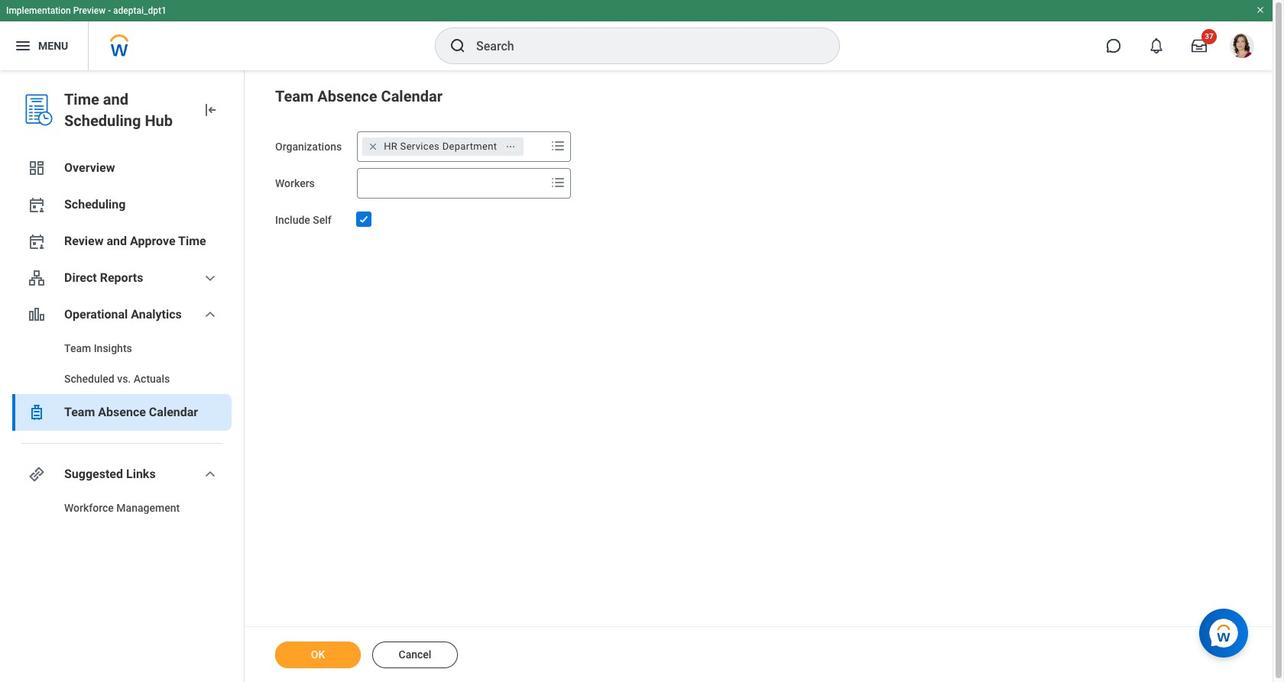 Task type: describe. For each thing, give the bounding box(es) containing it.
management
[[116, 502, 180, 514]]

hr services department
[[384, 141, 497, 152]]

chevron down small image
[[201, 306, 219, 324]]

implementation preview -   adeptai_dpt1
[[6, 5, 167, 16]]

ok
[[311, 649, 325, 661]]

hr services department element
[[384, 140, 497, 154]]

team absence calendar link
[[12, 394, 232, 431]]

links
[[126, 467, 156, 482]]

Workers field
[[358, 170, 546, 197]]

workers
[[275, 177, 315, 190]]

overview link
[[12, 150, 232, 187]]

suggested links
[[64, 467, 156, 482]]

close environment banner image
[[1256, 5, 1265, 15]]

review and approve time
[[64, 234, 206, 248]]

scheduled
[[64, 373, 114, 385]]

suggested
[[64, 467, 123, 482]]

operational
[[64, 307, 128, 322]]

menu
[[38, 39, 68, 52]]

related actions image
[[506, 141, 516, 152]]

transformation import image
[[201, 101, 219, 119]]

vs.
[[117, 373, 131, 385]]

-
[[108, 5, 111, 16]]

include self
[[275, 214, 332, 226]]

and for time
[[103, 90, 128, 109]]

navigation pane region
[[0, 70, 245, 683]]

review and approve time link
[[12, 223, 232, 260]]

scheduled vs. actuals
[[64, 373, 170, 385]]

scheduling inside 'scheduling' link
[[64, 197, 126, 212]]

operational analytics
[[64, 307, 182, 322]]

0 vertical spatial absence
[[317, 87, 377, 105]]

hub
[[145, 112, 173, 130]]

reports
[[100, 271, 143, 285]]

direct
[[64, 271, 97, 285]]

chart image
[[28, 306, 46, 324]]

chevron down small image for links
[[201, 466, 219, 484]]

calendar inside 'link'
[[149, 405, 198, 420]]

suggested links button
[[12, 456, 232, 493]]

include
[[275, 214, 310, 226]]

1 horizontal spatial time
[[178, 234, 206, 248]]

approve
[[130, 234, 175, 248]]

time and scheduling hub
[[64, 90, 173, 130]]

implementation
[[6, 5, 71, 16]]

operational analytics element
[[12, 333, 232, 394]]

menu button
[[0, 21, 88, 70]]

search image
[[449, 37, 467, 55]]

preview
[[73, 5, 106, 16]]

ok button
[[275, 642, 361, 669]]

scheduling link
[[12, 187, 232, 223]]

analytics
[[131, 307, 182, 322]]

workforce management link
[[12, 493, 232, 524]]

37 button
[[1183, 29, 1217, 63]]

profile logan mcneil image
[[1230, 34, 1254, 61]]

time inside 'time and scheduling hub'
[[64, 90, 99, 109]]



Task type: vqa. For each thing, say whether or not it's contained in the screenshot.
Time Type element for Multiple
no



Task type: locate. For each thing, give the bounding box(es) containing it.
prompts image for organizations
[[549, 137, 567, 155]]

calendar user solid image
[[28, 232, 46, 251]]

notifications large image
[[1149, 38, 1164, 54]]

time right approve
[[178, 234, 206, 248]]

and inside 'time and scheduling hub'
[[103, 90, 128, 109]]

1 vertical spatial calendar
[[149, 405, 198, 420]]

team
[[275, 87, 314, 105], [64, 342, 91, 355], [64, 405, 95, 420]]

1 vertical spatial team
[[64, 342, 91, 355]]

check small image
[[355, 210, 373, 229]]

team inside 'link'
[[64, 405, 95, 420]]

task timeoff image
[[28, 404, 46, 422]]

actuals
[[134, 373, 170, 385]]

team up organizations
[[275, 87, 314, 105]]

chevron down small image
[[201, 269, 219, 287], [201, 466, 219, 484]]

2 scheduling from the top
[[64, 197, 126, 212]]

0 horizontal spatial time
[[64, 90, 99, 109]]

hr services department, press delete to clear value. option
[[362, 138, 524, 156]]

team absence calendar down vs.
[[64, 405, 198, 420]]

scheduling
[[64, 112, 141, 130], [64, 197, 126, 212]]

services
[[400, 141, 440, 152]]

team absence calendar
[[275, 87, 443, 105], [64, 405, 198, 420]]

review
[[64, 234, 104, 248]]

1 scheduling from the top
[[64, 112, 141, 130]]

0 vertical spatial calendar
[[381, 87, 443, 105]]

chevron down small image for reports
[[201, 269, 219, 287]]

scheduling down overview
[[64, 197, 126, 212]]

calendar
[[381, 87, 443, 105], [149, 405, 198, 420]]

prompts image for workers
[[549, 174, 567, 192]]

direct reports button
[[12, 260, 232, 297]]

1 chevron down small image from the top
[[201, 269, 219, 287]]

2 prompts image from the top
[[549, 174, 567, 192]]

0 vertical spatial and
[[103, 90, 128, 109]]

workforce
[[64, 502, 114, 514]]

workforce management
[[64, 502, 180, 514]]

absence down the scheduled vs. actuals link
[[98, 405, 146, 420]]

chevron down small image up chevron down small image on the left top of page
[[201, 269, 219, 287]]

operational analytics button
[[12, 297, 232, 333]]

justify image
[[14, 37, 32, 55]]

team down "scheduled"
[[64, 405, 95, 420]]

time and scheduling hub element
[[64, 89, 189, 131]]

and for review
[[107, 234, 127, 248]]

0 vertical spatial scheduling
[[64, 112, 141, 130]]

overview
[[64, 161, 115, 175]]

calendar down "actuals"
[[149, 405, 198, 420]]

scheduling inside 'time and scheduling hub'
[[64, 112, 141, 130]]

chevron down small image right links at the bottom left
[[201, 466, 219, 484]]

time down menu at top left
[[64, 90, 99, 109]]

1 horizontal spatial team absence calendar
[[275, 87, 443, 105]]

department
[[442, 141, 497, 152]]

1 vertical spatial scheduling
[[64, 197, 126, 212]]

team absence calendar inside 'link'
[[64, 405, 198, 420]]

hr
[[384, 141, 398, 152]]

chevron down small image inside suggested links dropdown button
[[201, 466, 219, 484]]

and
[[103, 90, 128, 109], [107, 234, 127, 248]]

prompts image
[[549, 137, 567, 155], [549, 174, 567, 192]]

cancel
[[399, 649, 431, 661]]

and right "review"
[[107, 234, 127, 248]]

0 vertical spatial team
[[275, 87, 314, 105]]

link image
[[28, 466, 46, 484]]

2 chevron down small image from the top
[[201, 466, 219, 484]]

0 horizontal spatial calendar
[[149, 405, 198, 420]]

1 vertical spatial time
[[178, 234, 206, 248]]

self
[[313, 214, 332, 226]]

2 vertical spatial team
[[64, 405, 95, 420]]

organizations
[[275, 141, 342, 153]]

0 horizontal spatial team absence calendar
[[64, 405, 198, 420]]

1 vertical spatial absence
[[98, 405, 146, 420]]

1 vertical spatial team absence calendar
[[64, 405, 198, 420]]

scheduling up overview
[[64, 112, 141, 130]]

absence
[[317, 87, 377, 105], [98, 405, 146, 420]]

0 horizontal spatial absence
[[98, 405, 146, 420]]

37
[[1205, 32, 1214, 41]]

time
[[64, 90, 99, 109], [178, 234, 206, 248]]

direct reports
[[64, 271, 143, 285]]

team inside operational analytics element
[[64, 342, 91, 355]]

team up "scheduled"
[[64, 342, 91, 355]]

adeptai_dpt1
[[113, 5, 167, 16]]

scheduled vs. actuals link
[[12, 364, 232, 394]]

menu banner
[[0, 0, 1273, 70]]

insights
[[94, 342, 132, 355]]

team absence calendar up "x small" image
[[275, 87, 443, 105]]

and up overview link
[[103, 90, 128, 109]]

1 vertical spatial chevron down small image
[[201, 466, 219, 484]]

0 vertical spatial chevron down small image
[[201, 269, 219, 287]]

1 vertical spatial and
[[107, 234, 127, 248]]

x small image
[[366, 139, 381, 154]]

team insights link
[[12, 333, 232, 364]]

1 prompts image from the top
[[549, 137, 567, 155]]

0 vertical spatial team absence calendar
[[275, 87, 443, 105]]

0 vertical spatial time
[[64, 90, 99, 109]]

0 vertical spatial prompts image
[[549, 137, 567, 155]]

Search Workday  search field
[[476, 29, 808, 63]]

team insights
[[64, 342, 132, 355]]

absence inside 'link'
[[98, 405, 146, 420]]

1 horizontal spatial absence
[[317, 87, 377, 105]]

calendar user solid image
[[28, 196, 46, 214]]

view team image
[[28, 269, 46, 287]]

absence up "x small" image
[[317, 87, 377, 105]]

dashboard image
[[28, 159, 46, 177]]

1 vertical spatial prompts image
[[549, 174, 567, 192]]

cancel button
[[372, 642, 458, 669]]

1 horizontal spatial calendar
[[381, 87, 443, 105]]

inbox large image
[[1192, 38, 1207, 54]]

calendar up services
[[381, 87, 443, 105]]



